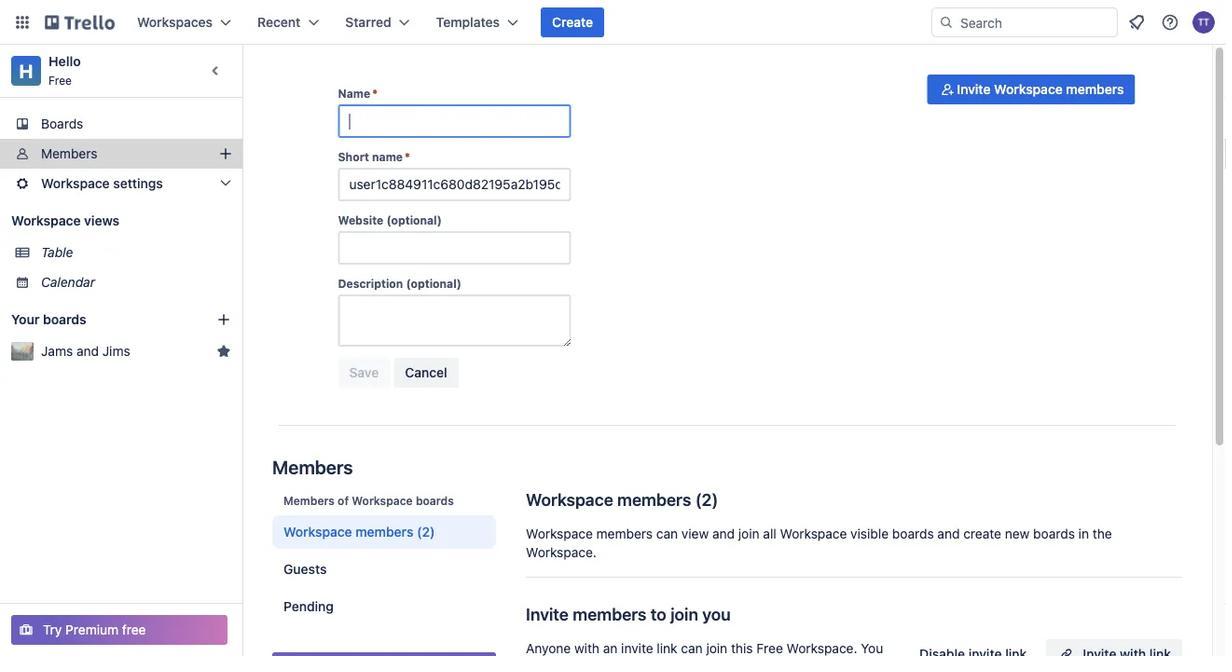 Task type: vqa. For each thing, say whether or not it's contained in the screenshot.


Task type: locate. For each thing, give the bounding box(es) containing it.
name *
[[338, 87, 378, 100]]

1 horizontal spatial invite
[[957, 82, 991, 97]]

description
[[338, 277, 403, 290]]

* right name at the top of the page
[[405, 150, 410, 163]]

workspace settings button
[[0, 169, 242, 199]]

1 vertical spatial invite
[[526, 604, 569, 624]]

hello
[[48, 54, 81, 69]]

invite for invite workspace members
[[957, 82, 991, 97]]

create
[[552, 14, 593, 30]]

workspace members
[[526, 490, 691, 510], [283, 525, 413, 540]]

in
[[1079, 526, 1089, 542]]

hello free
[[48, 54, 81, 87]]

1 horizontal spatial and
[[712, 526, 735, 542]]

cancel
[[405, 365, 447, 380]]

name
[[372, 150, 403, 163]]

workspace members up can
[[526, 490, 691, 510]]

( 2 )
[[695, 490, 718, 510]]

and right view
[[712, 526, 735, 542]]

members left can
[[596, 526, 653, 542]]

invite for invite members to join you
[[526, 604, 569, 624]]

(optional) right website
[[386, 214, 442, 227]]

members up of
[[272, 456, 353, 478]]

0 vertical spatial *
[[372, 87, 378, 100]]

save button
[[338, 358, 390, 388]]

None text field
[[338, 295, 571, 347]]

members
[[41, 146, 97, 161], [272, 456, 353, 478], [283, 494, 335, 507]]

boards
[[41, 116, 83, 131]]

table
[[41, 245, 73, 260]]

0 vertical spatial (optional)
[[386, 214, 442, 227]]

invite workspace members button
[[927, 75, 1135, 104]]

0 vertical spatial workspace members
[[526, 490, 691, 510]]

boards up (2) on the left of page
[[416, 494, 454, 507]]

primary element
[[0, 0, 1226, 45]]

search image
[[939, 15, 954, 30]]

invite down the workspace.
[[526, 604, 569, 624]]

members left of
[[283, 494, 335, 507]]

(optional)
[[386, 214, 442, 227], [406, 277, 461, 290]]

workspace members down of
[[283, 525, 413, 540]]

invite workspace members
[[957, 82, 1124, 97]]

and left jims
[[76, 344, 99, 359]]

boards link
[[0, 109, 242, 139]]

0 horizontal spatial *
[[372, 87, 378, 100]]

starred
[[345, 14, 391, 30]]

*
[[372, 87, 378, 100], [405, 150, 410, 163]]

open information menu image
[[1161, 13, 1180, 32]]

invite down search field
[[957, 82, 991, 97]]

1 vertical spatial (optional)
[[406, 277, 461, 290]]

Search field
[[954, 8, 1117, 36]]

workspace
[[994, 82, 1063, 97], [41, 176, 110, 191], [11, 213, 81, 228], [526, 490, 613, 510], [352, 494, 413, 507], [283, 525, 352, 540], [526, 526, 593, 542], [780, 526, 847, 542]]

* right name
[[372, 87, 378, 100]]

back to home image
[[45, 7, 115, 37]]

2
[[702, 490, 712, 510]]

members
[[1066, 82, 1124, 97], [617, 490, 691, 510], [356, 525, 413, 540], [596, 526, 653, 542], [573, 604, 647, 624]]

0 horizontal spatial invite
[[526, 604, 569, 624]]

guests link
[[272, 553, 496, 587]]

description (optional)
[[338, 277, 461, 290]]

settings
[[113, 176, 163, 191]]

h
[[19, 60, 33, 82]]

members up can
[[617, 490, 691, 510]]

premium
[[65, 622, 119, 638]]

members down search field
[[1066, 82, 1124, 97]]

view
[[682, 526, 709, 542]]

1 horizontal spatial *
[[405, 150, 410, 163]]

members down boards
[[41, 146, 97, 161]]

starred button
[[334, 7, 421, 37]]

1 horizontal spatial join
[[738, 526, 760, 542]]

0 horizontal spatial and
[[76, 344, 99, 359]]

invite
[[957, 82, 991, 97], [526, 604, 569, 624]]

1 vertical spatial members
[[272, 456, 353, 478]]

1 vertical spatial join
[[671, 604, 698, 624]]

0 vertical spatial invite
[[957, 82, 991, 97]]

boards
[[43, 312, 86, 327], [416, 494, 454, 507], [892, 526, 934, 542], [1033, 526, 1075, 542]]

join right to
[[671, 604, 698, 624]]

join left the all
[[738, 526, 760, 542]]

workspace views
[[11, 213, 119, 228]]

(optional) right description
[[406, 277, 461, 290]]

try premium free button
[[11, 615, 228, 645]]

0 horizontal spatial workspace members
[[283, 525, 413, 540]]

members down members of workspace boards
[[356, 525, 413, 540]]

sm image
[[938, 80, 957, 99]]

invite inside button
[[957, 82, 991, 97]]

0 vertical spatial join
[[738, 526, 760, 542]]

0 notifications image
[[1126, 11, 1148, 34]]

0 horizontal spatial join
[[671, 604, 698, 624]]

short
[[338, 150, 369, 163]]

(optional) for description (optional)
[[406, 277, 461, 290]]

workspaces button
[[126, 7, 242, 37]]

workspace inside dropdown button
[[41, 176, 110, 191]]

your boards
[[11, 312, 86, 327]]

workspace navigation collapse icon image
[[203, 58, 229, 84]]

jams and jims link
[[41, 342, 209, 361]]

free
[[122, 622, 146, 638]]

None text field
[[338, 104, 571, 138], [338, 168, 571, 201], [338, 231, 571, 265], [338, 104, 571, 138], [338, 168, 571, 201], [338, 231, 571, 265]]

invite members to join you
[[526, 604, 731, 624]]

and
[[76, 344, 99, 359], [712, 526, 735, 542], [938, 526, 960, 542]]

recent button
[[246, 7, 330, 37]]

and left create
[[938, 526, 960, 542]]

join
[[738, 526, 760, 542], [671, 604, 698, 624]]

cancel button
[[394, 358, 459, 388]]

templates button
[[425, 7, 530, 37]]

1 vertical spatial *
[[405, 150, 410, 163]]

boards left in
[[1033, 526, 1075, 542]]



Task type: describe. For each thing, give the bounding box(es) containing it.
0 vertical spatial members
[[41, 146, 97, 161]]

free
[[48, 74, 72, 87]]

short name *
[[338, 150, 410, 163]]

h link
[[11, 56, 41, 86]]

boards right visible
[[892, 526, 934, 542]]

new
[[1005, 526, 1030, 542]]

calendar
[[41, 275, 95, 290]]

website
[[338, 214, 384, 227]]

add board image
[[216, 312, 231, 327]]

and inside 'link'
[[76, 344, 99, 359]]

your
[[11, 312, 40, 327]]

save
[[349, 365, 379, 380]]

views
[[84, 213, 119, 228]]

the
[[1093, 526, 1112, 542]]

2 horizontal spatial and
[[938, 526, 960, 542]]

pending link
[[272, 590, 496, 624]]

create button
[[541, 7, 604, 37]]

table link
[[41, 243, 231, 262]]

terry turtle (terryturtle) image
[[1193, 11, 1215, 34]]

recent
[[257, 14, 301, 30]]

members link
[[0, 139, 242, 169]]

jams and jims
[[41, 344, 130, 359]]

guests
[[283, 562, 327, 577]]

try premium free
[[43, 622, 146, 638]]

boards up jams
[[43, 312, 86, 327]]

workspace.
[[526, 545, 597, 560]]

you
[[702, 604, 731, 624]]

pending
[[283, 599, 334, 615]]

)
[[712, 490, 718, 510]]

2 vertical spatial members
[[283, 494, 335, 507]]

name
[[338, 87, 370, 100]]

hello link
[[48, 54, 81, 69]]

visible
[[851, 526, 889, 542]]

your boards with 1 items element
[[11, 309, 188, 331]]

workspaces
[[137, 14, 213, 30]]

calendar link
[[41, 273, 231, 292]]

create
[[963, 526, 1002, 542]]

website (optional)
[[338, 214, 442, 227]]

to
[[651, 604, 667, 624]]

workspace inside button
[[994, 82, 1063, 97]]

organizationdetailform element
[[338, 86, 571, 395]]

1 vertical spatial workspace members
[[283, 525, 413, 540]]

all
[[763, 526, 777, 542]]

try
[[43, 622, 62, 638]]

jims
[[102, 344, 130, 359]]

members left to
[[573, 604, 647, 624]]

1 horizontal spatial workspace members
[[526, 490, 691, 510]]

can
[[656, 526, 678, 542]]

members inside the workspace members can view and join all workspace visible boards and create new boards in the workspace.
[[596, 526, 653, 542]]

members inside button
[[1066, 82, 1124, 97]]

(
[[695, 490, 702, 510]]

workspace settings
[[41, 176, 163, 191]]

starred icon image
[[216, 344, 231, 359]]

jams
[[41, 344, 73, 359]]

of
[[338, 494, 349, 507]]

(optional) for website (optional)
[[386, 214, 442, 227]]

workspace members can view and join all workspace visible boards and create new boards in the workspace.
[[526, 526, 1112, 560]]

(2)
[[417, 525, 435, 540]]

members of workspace boards
[[283, 494, 454, 507]]

templates
[[436, 14, 500, 30]]

join inside the workspace members can view and join all workspace visible boards and create new boards in the workspace.
[[738, 526, 760, 542]]



